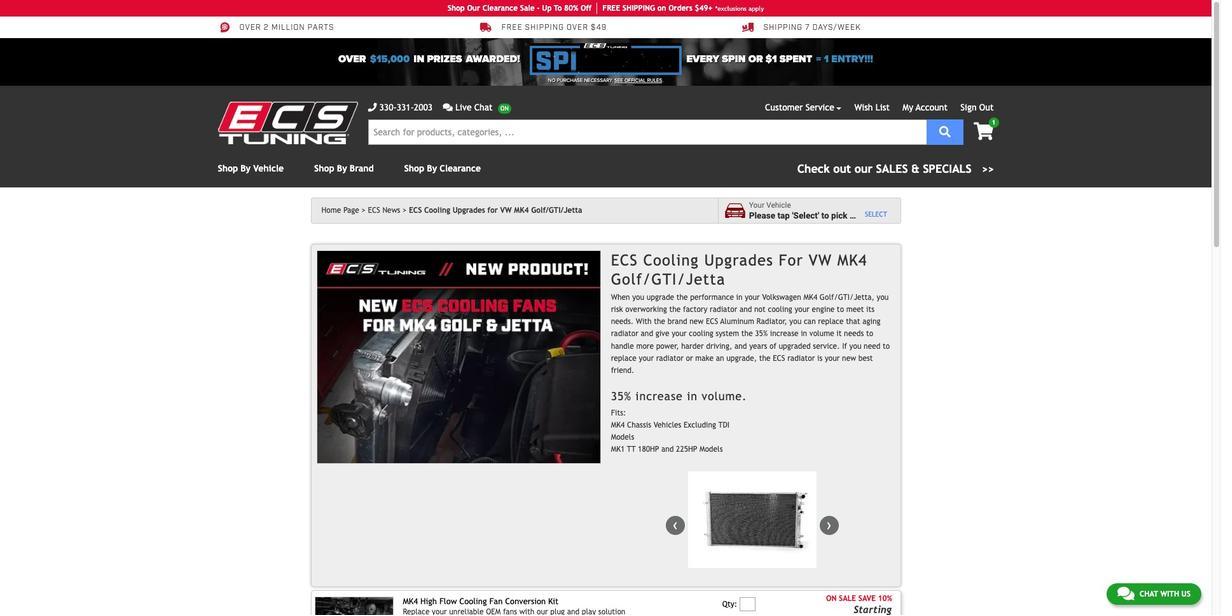 Task type: vqa. For each thing, say whether or not it's contained in the screenshot.
'About'
no



Task type: describe. For each thing, give the bounding box(es) containing it.
Search text field
[[368, 120, 926, 145]]

wish
[[855, 102, 873, 113]]

ecs up system
[[706, 318, 718, 326]]

engine
[[812, 305, 835, 314]]

our
[[467, 4, 480, 13]]

it
[[837, 330, 842, 339]]

over
[[567, 23, 588, 33]]

golf/gti/jetta for ecs cooling upgrades for vw mk4 golf/gti/jetta
[[531, 206, 582, 215]]

over for over 2 million parts
[[239, 23, 261, 33]]

331-
[[397, 102, 414, 113]]

rules
[[647, 78, 662, 83]]

live chat
[[455, 102, 493, 113]]

mk1
[[611, 445, 625, 454]]

shop for shop by brand
[[314, 163, 334, 174]]

=
[[816, 53, 821, 66]]

service.
[[813, 342, 840, 351]]

apply
[[749, 5, 764, 12]]

chat inside chat with us link
[[1140, 590, 1158, 599]]

1 horizontal spatial cooling
[[768, 305, 792, 314]]

please
[[749, 210, 775, 220]]

can
[[804, 318, 816, 326]]

330-331-2003
[[379, 102, 433, 113]]

in inside the 35% increase in volume. fits: mk4 chassis vehicles excluding tdi models mk1 tt 180hp and 225hp models
[[687, 390, 698, 403]]

customer service
[[765, 102, 834, 113]]

make
[[695, 354, 714, 363]]

conversion
[[505, 597, 546, 607]]

ecs tuning 'spin to win' contest logo image
[[530, 43, 682, 75]]

page
[[343, 206, 359, 215]]

free
[[603, 4, 620, 13]]

give
[[656, 330, 669, 339]]

2003
[[414, 102, 433, 113]]

shop by clearance
[[404, 163, 481, 174]]

to down aging
[[866, 330, 873, 339]]

radiator down upgraded
[[788, 354, 815, 363]]

shop for shop by clearance
[[404, 163, 424, 174]]

driving,
[[706, 342, 732, 351]]

on
[[826, 595, 837, 604]]

off
[[581, 4, 592, 13]]

free
[[502, 23, 523, 33]]

with
[[636, 318, 652, 326]]

cooling for ecs cooling upgrades for vw mk4 golf/gti/jetta
[[424, 206, 450, 215]]

1 vertical spatial replace
[[611, 354, 637, 363]]

mk4 high flow cooling fan conversion kit link
[[403, 597, 559, 607]]

search image
[[939, 126, 951, 137]]

list
[[876, 102, 890, 113]]

customer
[[765, 102, 803, 113]]

orders
[[669, 4, 693, 13]]

aging
[[863, 318, 881, 326]]

vw for ecs cooling upgrades for vw mk4 golf/gti/jetta when you upgrade the performance in your volkswagen mk4 golf/gti/jetta, you risk overworking the factory radiator and not cooling your engine to meet its needs. with the brand new ecs aluminum radiator, you can replace that aging radiator and give your cooling system the 35% increase in volume it needs to handle more power, harder driving, and years of upgraded service. if you need to replace your radiator or make an upgrade, the ecs radiator is your new best friend.
[[809, 251, 832, 269]]

shop by vehicle link
[[218, 163, 284, 174]]

no
[[548, 78, 556, 83]]

see
[[614, 78, 623, 83]]

tap
[[778, 210, 790, 220]]

radiator down power,
[[656, 354, 684, 363]]

factory
[[683, 305, 708, 314]]

chat with us link
[[1107, 584, 1202, 606]]

prizes
[[427, 53, 462, 66]]

account
[[916, 102, 948, 113]]

$49
[[591, 23, 607, 33]]

*exclusions apply link
[[715, 3, 764, 13]]

home
[[322, 206, 341, 215]]

1 horizontal spatial models
[[700, 445, 723, 454]]

›
[[827, 517, 832, 534]]

cooling for ecs cooling upgrades for vw mk4 golf/gti/jetta when you upgrade the performance in your volkswagen mk4 golf/gti/jetta, you risk overworking the factory radiator and not cooling your engine to meet its needs. with the brand new ecs aluminum radiator, you can replace that aging radiator and give your cooling system the 35% increase in volume it needs to handle more power, harder driving, and years of upgraded service. if you need to replace your radiator or make an upgrade, the ecs radiator is your new best friend.
[[643, 251, 699, 269]]

up
[[542, 4, 552, 13]]

you up overworking
[[632, 293, 644, 302]]

› link
[[820, 517, 839, 536]]

golf/gti/jetta,
[[820, 293, 875, 302]]

to right need
[[883, 342, 890, 351]]

your up can
[[795, 305, 810, 314]]

you left can
[[790, 318, 802, 326]]

upgrades for ecs cooling upgrades for vw mk4 golf/gti/jetta
[[453, 206, 485, 215]]

for for ecs cooling upgrades for vw mk4 golf/gti/jetta
[[488, 206, 498, 215]]

customer service button
[[765, 101, 842, 114]]

shipping 7 days/week
[[764, 23, 861, 33]]

2 vertical spatial cooling
[[459, 597, 487, 607]]

0 vertical spatial vehicle
[[253, 163, 284, 174]]

0 horizontal spatial cooling
[[689, 330, 713, 339]]

your down brand
[[672, 330, 687, 339]]

ship
[[623, 4, 638, 13]]

1 horizontal spatial new
[[842, 354, 856, 363]]

the up brand
[[669, 305, 681, 314]]

increase inside ecs cooling upgrades for vw mk4 golf/gti/jetta when you upgrade the performance in your volkswagen mk4 golf/gti/jetta, you risk overworking the factory radiator and not cooling your engine to meet its needs. with the brand new ecs aluminum radiator, you can replace that aging radiator and give your cooling system the 35% increase in volume it needs to handle more power, harder driving, and years of upgraded service. if you need to replace your radiator or make an upgrade, the ecs radiator is your new best friend.
[[770, 330, 799, 339]]

save
[[859, 595, 876, 604]]

shop our clearance sale - up to 80% off link
[[448, 3, 597, 14]]

in left the prizes
[[414, 53, 424, 66]]

shop our clearance sale - up to 80% off
[[448, 4, 592, 13]]

ecs cooling upgrades for vw mk4 golf/gti/jetta when you upgrade the performance in your volkswagen mk4 golf/gti/jetta, you risk overworking the factory radiator and not cooling your engine to meet its needs. with the brand new ecs aluminum radiator, you can replace that aging radiator and give your cooling system the 35% increase in volume it needs to handle more power, harder driving, and years of upgraded service. if you need to replace your radiator or make an upgrade, the ecs radiator is your new best friend.
[[611, 251, 890, 375]]

shop by vehicle
[[218, 163, 284, 174]]

your vehicle please tap 'select' to pick a vehicle
[[749, 201, 884, 220]]

that
[[846, 318, 860, 326]]

ecs for ecs cooling upgrades for vw mk4 golf/gti/jetta when you upgrade the performance in your volkswagen mk4 golf/gti/jetta, you risk overworking the factory radiator and not cooling your engine to meet its needs. with the brand new ecs aluminum radiator, you can replace that aging radiator and give your cooling system the 35% increase in volume it needs to handle more power, harder driving, and years of upgraded service. if you need to replace your radiator or make an upgrade, the ecs radiator is your new best friend.
[[611, 251, 638, 269]]

7
[[805, 23, 810, 33]]

every spin or $1 spent = 1 entry!!!
[[687, 53, 873, 66]]

handle
[[611, 342, 634, 351]]

over $15,000 in prizes
[[338, 53, 462, 66]]

every
[[687, 53, 719, 66]]

sale
[[839, 595, 856, 604]]

on
[[657, 4, 666, 13]]

home page
[[322, 206, 359, 215]]

the up the "give"
[[654, 318, 665, 326]]

radiator down performance
[[710, 305, 737, 314]]

35% increase in volume. fits: mk4 chassis vehicles excluding tdi models mk1 tt 180hp and 225hp models
[[611, 390, 747, 454]]

free shipping over $49 link
[[480, 22, 607, 33]]

to inside your vehicle please tap 'select' to pick a vehicle
[[821, 210, 829, 220]]

0 vertical spatial or
[[748, 53, 763, 66]]

ecs cooling upgrades for vw mk4 golf/gti/jetta
[[409, 206, 582, 215]]

tt
[[627, 445, 636, 454]]

to
[[554, 4, 562, 13]]

performance
[[690, 293, 734, 302]]

phone image
[[368, 103, 377, 112]]

shop by brand
[[314, 163, 374, 174]]

*exclusions
[[715, 5, 747, 12]]

and up upgrade,
[[735, 342, 747, 351]]

-
[[537, 4, 540, 13]]

ecs news
[[368, 206, 400, 215]]

and inside the 35% increase in volume. fits: mk4 chassis vehicles excluding tdi models mk1 tt 180hp and 225hp models
[[661, 445, 674, 454]]

your
[[749, 201, 765, 210]]

with
[[1161, 590, 1179, 599]]

comments image
[[1117, 586, 1135, 602]]



Task type: locate. For each thing, give the bounding box(es) containing it.
1 horizontal spatial 35%
[[755, 330, 768, 339]]

mk4 inside the 35% increase in volume. fits: mk4 chassis vehicles excluding tdi models mk1 tt 180hp and 225hp models
[[611, 421, 625, 430]]

0 horizontal spatial upgrades
[[453, 206, 485, 215]]

when
[[611, 293, 630, 302]]

sales & specials link
[[797, 160, 994, 177]]

0 horizontal spatial replace
[[611, 354, 637, 363]]

over
[[239, 23, 261, 33], [338, 53, 366, 66]]

0 vertical spatial chat
[[474, 102, 493, 113]]

over 2 million parts link
[[218, 22, 334, 33]]

0 horizontal spatial over
[[239, 23, 261, 33]]

excluding
[[684, 421, 716, 430]]

2 horizontal spatial by
[[427, 163, 437, 174]]

shop for shop by vehicle
[[218, 163, 238, 174]]

1 vertical spatial new
[[842, 354, 856, 363]]

ecs right news
[[409, 206, 422, 215]]

1 vertical spatial golf/gti/jetta
[[611, 270, 726, 288]]

1 vertical spatial cooling
[[643, 251, 699, 269]]

by down ecs tuning image
[[241, 163, 251, 174]]

0 horizontal spatial vehicle
[[253, 163, 284, 174]]

us
[[1182, 590, 1191, 599]]

225hp
[[676, 445, 697, 454]]

1 vertical spatial increase
[[636, 390, 683, 403]]

cooling up the harder
[[689, 330, 713, 339]]

necessary.
[[584, 78, 613, 83]]

by for vehicle
[[241, 163, 251, 174]]

0 vertical spatial increase
[[770, 330, 799, 339]]

0 horizontal spatial cooling
[[424, 206, 450, 215]]

0 horizontal spatial new
[[690, 318, 704, 326]]

ecs for ecs cooling upgrades for vw mk4 golf/gti/jetta
[[409, 206, 422, 215]]

0 horizontal spatial or
[[686, 354, 693, 363]]

new down factory
[[690, 318, 704, 326]]

1 vertical spatial over
[[338, 53, 366, 66]]

0 vertical spatial clearance
[[483, 4, 518, 13]]

years
[[749, 342, 767, 351]]

to down golf/gti/jetta,
[[837, 305, 844, 314]]

you
[[632, 293, 644, 302], [877, 293, 889, 302], [790, 318, 802, 326], [849, 342, 862, 351]]

clearance for by
[[440, 163, 481, 174]]

golf/gti/jetta for ecs cooling upgrades for vw mk4 golf/gti/jetta when you upgrade the performance in your volkswagen mk4 golf/gti/jetta, you risk overworking the factory radiator and not cooling your engine to meet its needs. with the brand new ecs aluminum radiator, you can replace that aging radiator and give your cooling system the 35% increase in volume it needs to handle more power, harder driving, and years of upgraded service. if you need to replace your radiator or make an upgrade, the ecs radiator is your new best friend.
[[611, 270, 726, 288]]

es#4423287 - 013969la - mk4 high flow cooling fan conversion kit - replace your unreliable oem fans with our plug and play solution featuring an aluminum fan shroud and spal fans - ecs - volkswagen image
[[315, 597, 394, 616]]

or left $1
[[748, 53, 763, 66]]

0 horizontal spatial chat
[[474, 102, 493, 113]]

needs.
[[611, 318, 634, 326]]

your up not
[[745, 293, 760, 302]]

chat
[[474, 102, 493, 113], [1140, 590, 1158, 599]]

1 inside 1 link
[[992, 119, 996, 126]]

0 horizontal spatial clearance
[[440, 163, 481, 174]]

35% inside the 35% increase in volume. fits: mk4 chassis vehicles excluding tdi models mk1 tt 180hp and 225hp models
[[611, 390, 632, 403]]

and up more
[[641, 330, 653, 339]]

0 horizontal spatial models
[[611, 433, 634, 442]]

aluminum
[[720, 318, 754, 326]]

entry!!!
[[832, 53, 873, 66]]

in up aluminum
[[736, 293, 743, 302]]

ping
[[638, 4, 655, 13]]

chassis
[[627, 421, 651, 430]]

35% up fits: at bottom
[[611, 390, 632, 403]]

needs
[[844, 330, 864, 339]]

shop
[[448, 4, 465, 13], [218, 163, 238, 174], [314, 163, 334, 174], [404, 163, 424, 174]]

1 horizontal spatial over
[[338, 53, 366, 66]]

1 horizontal spatial vehicle
[[766, 201, 791, 210]]

for inside ecs cooling upgrades for vw mk4 golf/gti/jetta when you upgrade the performance in your volkswagen mk4 golf/gti/jetta, you risk overworking the factory radiator and not cooling your engine to meet its needs. with the brand new ecs aluminum radiator, you can replace that aging radiator and give your cooling system the 35% increase in volume it needs to handle more power, harder driving, and years of upgraded service. if you need to replace your radiator or make an upgrade, the ecs radiator is your new best friend.
[[779, 251, 803, 269]]

in
[[414, 53, 424, 66], [736, 293, 743, 302], [801, 330, 807, 339], [687, 390, 698, 403]]

increase up vehicles
[[636, 390, 683, 403]]

for
[[488, 206, 498, 215], [779, 251, 803, 269]]

&
[[911, 162, 920, 176]]

0 horizontal spatial increase
[[636, 390, 683, 403]]

cooling inside ecs cooling upgrades for vw mk4 golf/gti/jetta when you upgrade the performance in your volkswagen mk4 golf/gti/jetta, you risk overworking the factory radiator and not cooling your engine to meet its needs. with the brand new ecs aluminum radiator, you can replace that aging radiator and give your cooling system the 35% increase in volume it needs to handle more power, harder driving, and years of upgraded service. if you need to replace your radiator or make an upgrade, the ecs radiator is your new best friend.
[[643, 251, 699, 269]]

increase inside the 35% increase in volume. fits: mk4 chassis vehicles excluding tdi models mk1 tt 180hp and 225hp models
[[636, 390, 683, 403]]

2 horizontal spatial cooling
[[643, 251, 699, 269]]

10%
[[878, 595, 892, 604]]

1 vertical spatial upgrades
[[704, 251, 774, 269]]

clearance up free
[[483, 4, 518, 13]]

1 down out
[[992, 119, 996, 126]]

shop by clearance link
[[404, 163, 481, 174]]

meet
[[846, 305, 864, 314]]

its
[[866, 305, 875, 314]]

ecs up when
[[611, 251, 638, 269]]

chat right live
[[474, 102, 493, 113]]

sales & specials
[[876, 162, 972, 176]]

days/week
[[813, 23, 861, 33]]

clearance
[[483, 4, 518, 13], [440, 163, 481, 174]]

330-331-2003 link
[[368, 101, 433, 114]]

models up mk1
[[611, 433, 634, 442]]

vehicle up "tap"
[[766, 201, 791, 210]]

1 vertical spatial 1
[[992, 119, 996, 126]]

1 horizontal spatial clearance
[[483, 4, 518, 13]]

cooling left fan
[[459, 597, 487, 607]]

cooling down volkswagen
[[768, 305, 792, 314]]

increase
[[770, 330, 799, 339], [636, 390, 683, 403]]

clearance up ecs cooling upgrades for vw mk4 golf/gti/jetta
[[440, 163, 481, 174]]

shipping
[[764, 23, 803, 33]]

home page link
[[322, 206, 366, 215]]

over left 2 on the top left of the page
[[239, 23, 261, 33]]

you up aging
[[877, 293, 889, 302]]

you right if
[[849, 342, 862, 351]]

free shipping over $49
[[502, 23, 607, 33]]

by left brand at the top of the page
[[337, 163, 347, 174]]

1 horizontal spatial by
[[337, 163, 347, 174]]

1 right = at the top right of the page
[[824, 53, 829, 66]]

upgrades for ecs cooling upgrades for vw mk4 golf/gti/jetta when you upgrade the performance in your volkswagen mk4 golf/gti/jetta, you risk overworking the factory radiator and not cooling your engine to meet its needs. with the brand new ecs aluminum radiator, you can replace that aging radiator and give your cooling system the 35% increase in volume it needs to handle more power, harder driving, and years of upgraded service. if you need to replace your radiator or make an upgrade, the ecs radiator is your new best friend.
[[704, 251, 774, 269]]

0 horizontal spatial vw
[[500, 206, 512, 215]]

fan
[[489, 597, 503, 607]]

replace up friend.
[[611, 354, 637, 363]]

1 link
[[964, 118, 999, 142]]

vehicle down ecs tuning image
[[253, 163, 284, 174]]

0 vertical spatial 1
[[824, 53, 829, 66]]

35% inside ecs cooling upgrades for vw mk4 golf/gti/jetta when you upgrade the performance in your volkswagen mk4 golf/gti/jetta, you risk overworking the factory radiator and not cooling your engine to meet its needs. with the brand new ecs aluminum radiator, you can replace that aging radiator and give your cooling system the 35% increase in volume it needs to handle more power, harder driving, and years of upgraded service. if you need to replace your radiator or make an upgrade, the ecs radiator is your new best friend.
[[755, 330, 768, 339]]

1 horizontal spatial increase
[[770, 330, 799, 339]]

friend.
[[611, 366, 634, 375]]

flow
[[439, 597, 457, 607]]

1 vertical spatial clearance
[[440, 163, 481, 174]]

replace
[[818, 318, 844, 326], [611, 354, 637, 363]]

0 vertical spatial vw
[[500, 206, 512, 215]]

over 2 million parts
[[239, 23, 334, 33]]

clearance inside shop our clearance sale - up to 80% off link
[[483, 4, 518, 13]]

0 horizontal spatial 35%
[[611, 390, 632, 403]]

1 by from the left
[[241, 163, 251, 174]]

1 vertical spatial chat
[[1140, 590, 1158, 599]]

ecs tuning image
[[218, 102, 358, 144]]

wish list link
[[855, 102, 890, 113]]

upgraded
[[779, 342, 811, 351]]

0 vertical spatial cooling
[[424, 206, 450, 215]]

replace down 'engine'
[[818, 318, 844, 326]]

1 vertical spatial cooling
[[689, 330, 713, 339]]

ecs for ecs news
[[368, 206, 380, 215]]

mk4 for 35% increase in volume. fits: mk4 chassis vehicles excluding tdi models mk1 tt 180hp and 225hp models
[[611, 421, 625, 430]]

parts
[[308, 23, 334, 33]]

0 vertical spatial new
[[690, 318, 704, 326]]

models right the 225hp
[[700, 445, 723, 454]]

shop for shop our clearance sale - up to 80% off
[[448, 4, 465, 13]]

the down aluminum
[[742, 330, 753, 339]]

the
[[677, 293, 688, 302], [669, 305, 681, 314], [654, 318, 665, 326], [742, 330, 753, 339], [759, 354, 771, 363]]

your down more
[[639, 354, 654, 363]]

$15,000
[[370, 53, 410, 66]]

best
[[859, 354, 873, 363]]

on sale save 10%
[[826, 595, 892, 604]]

and left not
[[740, 305, 752, 314]]

0 horizontal spatial 1
[[824, 53, 829, 66]]

brand
[[668, 318, 687, 326]]

shipping
[[525, 23, 564, 33]]

35%
[[755, 330, 768, 339], [611, 390, 632, 403]]

0 vertical spatial upgrades
[[453, 206, 485, 215]]

increase up upgraded
[[770, 330, 799, 339]]

1 horizontal spatial golf/gti/jetta
[[611, 270, 726, 288]]

0 vertical spatial over
[[239, 23, 261, 33]]

0 vertical spatial golf/gti/jetta
[[531, 206, 582, 215]]

or down the harder
[[686, 354, 693, 363]]

upgrades inside ecs cooling upgrades for vw mk4 golf/gti/jetta when you upgrade the performance in your volkswagen mk4 golf/gti/jetta, you risk overworking the factory radiator and not cooling your engine to meet its needs. with the brand new ecs aluminum radiator, you can replace that aging radiator and give your cooling system the 35% increase in volume it needs to handle more power, harder driving, and years of upgraded service. if you need to replace your radiator or make an upgrade, the ecs radiator is your new best friend.
[[704, 251, 774, 269]]

by for brand
[[337, 163, 347, 174]]

1 vertical spatial 35%
[[611, 390, 632, 403]]

over left $15,000
[[338, 53, 366, 66]]

in down can
[[801, 330, 807, 339]]

2 by from the left
[[337, 163, 347, 174]]

new down if
[[842, 354, 856, 363]]

ecs left news
[[368, 206, 380, 215]]

upgrade,
[[727, 354, 757, 363]]

0 vertical spatial 35%
[[755, 330, 768, 339]]

0 vertical spatial for
[[488, 206, 498, 215]]

and right 180hp
[[661, 445, 674, 454]]

million
[[271, 23, 305, 33]]

vehicle inside your vehicle please tap 'select' to pick a vehicle
[[766, 201, 791, 210]]

vw inside ecs cooling upgrades for vw mk4 golf/gti/jetta when you upgrade the performance in your volkswagen mk4 golf/gti/jetta, you risk overworking the factory radiator and not cooling your engine to meet its needs. with the brand new ecs aluminum radiator, you can replace that aging radiator and give your cooling system the 35% increase in volume it needs to handle more power, harder driving, and years of upgraded service. if you need to replace your radiator or make an upgrade, the ecs radiator is your new best friend.
[[809, 251, 832, 269]]

cooling down shop by clearance
[[424, 206, 450, 215]]

0 horizontal spatial by
[[241, 163, 251, 174]]

1 horizontal spatial 1
[[992, 119, 996, 126]]

my
[[903, 102, 913, 113]]

None text field
[[740, 598, 755, 612]]

by down 2003
[[427, 163, 437, 174]]

mk4 for ecs cooling upgrades for vw mk4 golf/gti/jetta
[[514, 206, 529, 215]]

1 vertical spatial or
[[686, 354, 693, 363]]

radiator up handle
[[611, 330, 639, 339]]

cooling up upgrade
[[643, 251, 699, 269]]

harder
[[681, 342, 704, 351]]

3 by from the left
[[427, 163, 437, 174]]

1 horizontal spatial chat
[[1140, 590, 1158, 599]]

free ship ping on orders $49+ *exclusions apply
[[603, 4, 764, 13]]

of
[[770, 342, 777, 351]]

out
[[979, 102, 994, 113]]

ecs news link
[[368, 206, 407, 215]]

upgrades up performance
[[704, 251, 774, 269]]

cooling
[[424, 206, 450, 215], [643, 251, 699, 269], [459, 597, 487, 607]]

comments image
[[443, 103, 453, 112]]

upgrades down shop by clearance
[[453, 206, 485, 215]]

0 vertical spatial replace
[[818, 318, 844, 326]]

0 horizontal spatial golf/gti/jetta
[[531, 206, 582, 215]]

0 horizontal spatial for
[[488, 206, 498, 215]]

vehicles
[[654, 421, 681, 430]]

1 horizontal spatial or
[[748, 53, 763, 66]]

ecs down of
[[773, 354, 785, 363]]

golf/gti/jetta inside ecs cooling upgrades for vw mk4 golf/gti/jetta when you upgrade the performance in your volkswagen mk4 golf/gti/jetta, you risk overworking the factory radiator and not cooling your engine to meet its needs. with the brand new ecs aluminum radiator, you can replace that aging radiator and give your cooling system the 35% increase in volume it needs to handle more power, harder driving, and years of upgraded service. if you need to replace your radiator or make an upgrade, the ecs radiator is your new best friend.
[[611, 270, 726, 288]]

over for over $15,000 in prizes
[[338, 53, 366, 66]]

shopping cart image
[[974, 123, 994, 141]]

cooling
[[768, 305, 792, 314], [689, 330, 713, 339]]

1 vertical spatial models
[[700, 445, 723, 454]]

kit
[[548, 597, 559, 607]]

or inside ecs cooling upgrades for vw mk4 golf/gti/jetta when you upgrade the performance in your volkswagen mk4 golf/gti/jetta, you risk overworking the factory radiator and not cooling your engine to meet its needs. with the brand new ecs aluminum radiator, you can replace that aging radiator and give your cooling system the 35% increase in volume it needs to handle more power, harder driving, and years of upgraded service. if you need to replace your radiator or make an upgrade, the ecs radiator is your new best friend.
[[686, 354, 693, 363]]

1 horizontal spatial cooling
[[459, 597, 487, 607]]

volume.
[[702, 390, 747, 403]]

live chat link
[[443, 101, 511, 114]]

0 vertical spatial cooling
[[768, 305, 792, 314]]

1 horizontal spatial vw
[[809, 251, 832, 269]]

'select'
[[792, 210, 819, 220]]

1 horizontal spatial for
[[779, 251, 803, 269]]

mk4 for ecs cooling upgrades for vw mk4 golf/gti/jetta when you upgrade the performance in your volkswagen mk4 golf/gti/jetta, you risk overworking the factory radiator and not cooling your engine to meet its needs. with the brand new ecs aluminum radiator, you can replace that aging radiator and give your cooling system the 35% increase in volume it needs to handle more power, harder driving, and years of upgraded service. if you need to replace your radiator or make an upgrade, the ecs radiator is your new best friend.
[[838, 251, 867, 269]]

35% up years
[[755, 330, 768, 339]]

in up excluding
[[687, 390, 698, 403]]

by for clearance
[[427, 163, 437, 174]]

1 horizontal spatial replace
[[818, 318, 844, 326]]

sales
[[876, 162, 908, 176]]

power,
[[656, 342, 679, 351]]

0 vertical spatial models
[[611, 433, 634, 442]]

the up factory
[[677, 293, 688, 302]]

clearance for our
[[483, 4, 518, 13]]

system
[[716, 330, 739, 339]]

$1
[[766, 53, 777, 66]]

the down years
[[759, 354, 771, 363]]

for for ecs cooling upgrades for vw mk4 golf/gti/jetta when you upgrade the performance in your volkswagen mk4 golf/gti/jetta, you risk overworking the factory radiator and not cooling your engine to meet its needs. with the brand new ecs aluminum radiator, you can replace that aging radiator and give your cooling system the 35% increase in volume it needs to handle more power, harder driving, and years of upgraded service. if you need to replace your radiator or make an upgrade, the ecs radiator is your new best friend.
[[779, 251, 803, 269]]

1 vertical spatial for
[[779, 251, 803, 269]]

chat inside live chat link
[[474, 102, 493, 113]]

1 vertical spatial vw
[[809, 251, 832, 269]]

upgrade
[[647, 293, 674, 302]]

models
[[611, 433, 634, 442], [700, 445, 723, 454]]

your right is
[[825, 354, 840, 363]]

1 horizontal spatial upgrades
[[704, 251, 774, 269]]

to left pick
[[821, 210, 829, 220]]

vw for ecs cooling upgrades for vw mk4 golf/gti/jetta
[[500, 206, 512, 215]]

1 vertical spatial vehicle
[[766, 201, 791, 210]]

shipping 7 days/week link
[[742, 22, 861, 33]]

80%
[[564, 4, 578, 13]]

chat left with
[[1140, 590, 1158, 599]]

330-
[[379, 102, 397, 113]]



